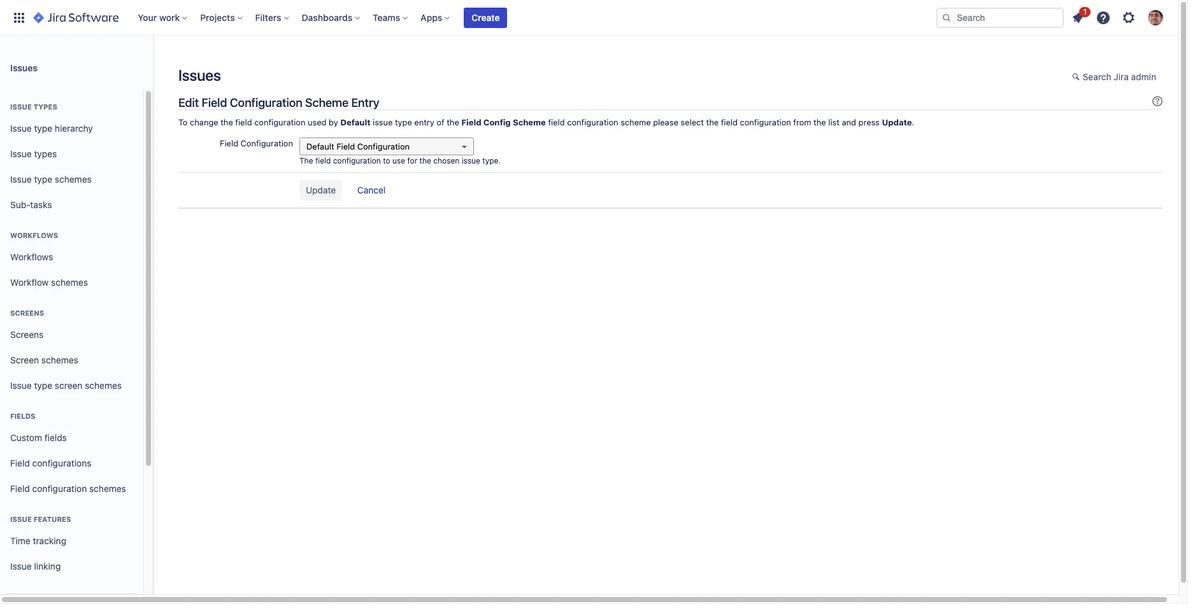 Task type: describe. For each thing, give the bounding box(es) containing it.
issue for issue types
[[10, 103, 32, 111]]

the
[[299, 156, 313, 165]]

configuration for edit
[[230, 96, 302, 110]]

of
[[437, 117, 445, 128]]

your profile and settings image
[[1148, 10, 1163, 25]]

schemes inside 'link'
[[51, 277, 88, 288]]

to
[[178, 117, 188, 128]]

attributes
[[34, 593, 79, 601]]

issue for issue attributes
[[10, 593, 32, 601]]

update
[[882, 117, 912, 128]]

configuration left 'scheme'
[[567, 117, 618, 128]]

edit field configuration scheme entry
[[178, 96, 380, 110]]

settings image
[[1121, 10, 1137, 25]]

schemes inside fields group
[[89, 483, 126, 494]]

issue for issue type hierarchy
[[10, 123, 32, 134]]

screens for screens link
[[10, 329, 44, 340]]

.
[[912, 117, 915, 128]]

type for schemes
[[34, 174, 52, 185]]

work
[[159, 12, 180, 23]]

issue for chosen
[[462, 156, 480, 165]]

screens link
[[5, 322, 138, 348]]

default field configuration link
[[299, 138, 474, 155]]

0 vertical spatial scheme
[[305, 96, 349, 110]]

field right select
[[721, 117, 738, 128]]

issue for default
[[373, 117, 393, 128]]

workflow schemes
[[10, 277, 88, 288]]

notifications image
[[1070, 10, 1086, 25]]

and
[[842, 117, 856, 128]]

use
[[392, 156, 405, 165]]

the right for
[[420, 156, 431, 165]]

issue type hierarchy
[[10, 123, 93, 134]]

apps
[[421, 12, 442, 23]]

custom
[[10, 432, 42, 443]]

hierarchy
[[55, 123, 93, 134]]

time tracking link
[[5, 529, 138, 554]]

issue attributes
[[10, 593, 79, 601]]

to
[[383, 156, 390, 165]]

to change the field configuration used by default issue type entry of the field config scheme field configuration scheme please select the field configuration from the list and press update .
[[178, 117, 915, 128]]

field configuration schemes link
[[5, 477, 138, 502]]

issue type screen schemes link
[[5, 373, 138, 399]]

type for screen
[[34, 380, 52, 391]]

issue for issue features
[[10, 515, 32, 524]]

custom fields link
[[5, 426, 138, 451]]

type for hierarchy
[[34, 123, 52, 134]]

your work
[[138, 12, 180, 23]]

search image
[[942, 12, 952, 23]]

issue linking link
[[5, 554, 138, 580]]

fields group
[[5, 399, 138, 506]]

filters button
[[251, 7, 294, 28]]

small image
[[1072, 72, 1082, 82]]

issue types group
[[5, 89, 138, 222]]

teams
[[373, 12, 400, 23]]

workflow
[[10, 277, 49, 288]]

field configuration
[[220, 138, 293, 148]]

used
[[308, 117, 327, 128]]

issue linking
[[10, 561, 61, 572]]

screen
[[10, 355, 39, 365]]

create button
[[464, 7, 507, 28]]

teams button
[[369, 7, 413, 28]]

for
[[407, 156, 417, 165]]

0 horizontal spatial issues
[[10, 62, 38, 73]]

linking
[[34, 561, 61, 572]]

cancel link
[[351, 181, 392, 201]]

list
[[828, 117, 840, 128]]

the right change
[[221, 117, 233, 128]]

tracking
[[33, 536, 66, 546]]

custom fields
[[10, 432, 67, 443]]

schemes right screen at left bottom
[[85, 380, 122, 391]]

screen schemes
[[10, 355, 78, 365]]

issue for issue linking
[[10, 561, 32, 572]]

configurations
[[32, 458, 91, 469]]

type.
[[483, 156, 501, 165]]

issue for issue types
[[10, 148, 32, 159]]

select
[[681, 117, 704, 128]]

features
[[34, 515, 71, 524]]

your work button
[[134, 7, 193, 28]]

type left the entry
[[395, 117, 412, 128]]

field configurations
[[10, 458, 91, 469]]

workflows group
[[5, 218, 138, 299]]

chosen
[[433, 156, 460, 165]]

default inside default field configuration link
[[306, 141, 334, 152]]

the right of
[[447, 117, 459, 128]]

search jira admin
[[1083, 71, 1156, 82]]

issue types
[[10, 148, 57, 159]]



Task type: locate. For each thing, give the bounding box(es) containing it.
1 vertical spatial screens
[[10, 329, 44, 340]]

0 horizontal spatial issue
[[373, 117, 393, 128]]

the right select
[[706, 117, 719, 128]]

type inside 'screens' group
[[34, 380, 52, 391]]

create
[[472, 12, 500, 23]]

issue down issue types
[[10, 123, 32, 134]]

the left list
[[814, 117, 826, 128]]

press
[[859, 117, 880, 128]]

issue
[[373, 117, 393, 128], [462, 156, 480, 165]]

1 vertical spatial scheme
[[513, 117, 546, 128]]

1 vertical spatial issue
[[462, 156, 480, 165]]

0 vertical spatial screens
[[10, 309, 44, 317]]

sub-
[[10, 199, 30, 210]]

change
[[190, 117, 218, 128]]

field right config
[[548, 117, 565, 128]]

by
[[329, 117, 338, 128]]

field configurations link
[[5, 451, 138, 477]]

schemes down 'workflows' link
[[51, 277, 88, 288]]

banner containing your work
[[0, 0, 1179, 36]]

tasks
[[30, 199, 52, 210]]

issue up sub-
[[10, 174, 32, 185]]

default up the
[[306, 141, 334, 152]]

screens group
[[5, 296, 138, 403]]

1 issue from the top
[[10, 103, 32, 111]]

sub-tasks
[[10, 199, 52, 210]]

banner
[[0, 0, 1179, 36]]

configuration for default
[[357, 141, 410, 152]]

appswitcher icon image
[[11, 10, 27, 25]]

screen
[[55, 380, 82, 391]]

configuration
[[254, 117, 306, 128], [567, 117, 618, 128], [740, 117, 791, 128], [333, 156, 381, 165], [32, 483, 87, 494]]

scheme
[[305, 96, 349, 110], [513, 117, 546, 128]]

0 vertical spatial default
[[340, 117, 370, 128]]

2 workflows from the top
[[10, 251, 53, 262]]

7 issue from the top
[[10, 561, 32, 572]]

config
[[484, 117, 511, 128]]

jira software image
[[33, 10, 119, 25], [33, 10, 119, 25]]

default right by on the left of the page
[[340, 117, 370, 128]]

sub-tasks link
[[5, 192, 138, 218]]

types
[[34, 103, 57, 111]]

type up tasks
[[34, 174, 52, 185]]

4 issue from the top
[[10, 174, 32, 185]]

issue down time
[[10, 561, 32, 572]]

schemes down "issue types" link
[[55, 174, 92, 185]]

2 issue from the top
[[10, 123, 32, 134]]

1
[[1083, 7, 1087, 16]]

workflow schemes link
[[5, 270, 138, 296]]

schemes up "issue type screen schemes"
[[41, 355, 78, 365]]

0 vertical spatial issue
[[373, 117, 393, 128]]

issue left type.
[[462, 156, 480, 165]]

issues up the edit at the top left of page
[[178, 66, 221, 84]]

issue type screen schemes
[[10, 380, 122, 391]]

issue type schemes link
[[5, 167, 138, 192]]

issue for issue type screen schemes
[[10, 380, 32, 391]]

screens for 'screens' group
[[10, 309, 44, 317]]

configuration left from in the right of the page
[[740, 117, 791, 128]]

issue type hierarchy link
[[5, 116, 138, 141]]

search jira admin link
[[1066, 68, 1163, 88]]

configuration up to
[[357, 141, 410, 152]]

edit
[[178, 96, 199, 110]]

5 issue from the top
[[10, 380, 32, 391]]

2 screens from the top
[[10, 329, 44, 340]]

screen schemes link
[[5, 348, 138, 373]]

sidebar navigation image
[[139, 51, 167, 76]]

schemes inside issue types group
[[55, 174, 92, 185]]

projects
[[200, 12, 235, 23]]

workflows link
[[5, 245, 138, 270]]

schemes down field configurations link
[[89, 483, 126, 494]]

issue left the types
[[10, 103, 32, 111]]

1 vertical spatial workflows
[[10, 251, 53, 262]]

filters
[[255, 12, 281, 23]]

entry
[[351, 96, 380, 110]]

time tracking
[[10, 536, 66, 546]]

cancel
[[357, 185, 386, 195]]

issue down screen
[[10, 380, 32, 391]]

screens down workflow
[[10, 309, 44, 317]]

Search field
[[937, 7, 1064, 28]]

admin
[[1131, 71, 1156, 82]]

type
[[395, 117, 412, 128], [34, 123, 52, 134], [34, 174, 52, 185], [34, 380, 52, 391]]

issue features
[[10, 515, 71, 524]]

0 horizontal spatial default
[[306, 141, 334, 152]]

issue up default field configuration link
[[373, 117, 393, 128]]

your
[[138, 12, 157, 23]]

from
[[794, 117, 811, 128]]

workflows down sub-tasks
[[10, 231, 58, 240]]

search
[[1083, 71, 1112, 82]]

1 vertical spatial default
[[306, 141, 334, 152]]

1 horizontal spatial issues
[[178, 66, 221, 84]]

issue type schemes
[[10, 174, 92, 185]]

apps button
[[417, 7, 455, 28]]

entry
[[414, 117, 434, 128]]

jira
[[1114, 71, 1129, 82]]

issue for issue type schemes
[[10, 174, 32, 185]]

8 issue from the top
[[10, 593, 32, 601]]

configuration inside fields group
[[32, 483, 87, 494]]

workflows up workflow
[[10, 251, 53, 262]]

0 horizontal spatial scheme
[[305, 96, 349, 110]]

default field configuration
[[306, 141, 410, 152]]

dashboards button
[[298, 7, 365, 28]]

None submit
[[299, 180, 342, 201]]

1 horizontal spatial issue
[[462, 156, 480, 165]]

type left screen at left bottom
[[34, 380, 52, 391]]

1 horizontal spatial scheme
[[513, 117, 546, 128]]

fields
[[10, 412, 35, 421]]

default
[[340, 117, 370, 128], [306, 141, 334, 152]]

issue types link
[[5, 141, 138, 167]]

issues
[[10, 62, 38, 73], [178, 66, 221, 84]]

field configuration schemes
[[10, 483, 126, 494]]

1 workflows from the top
[[10, 231, 58, 240]]

please
[[653, 117, 678, 128]]

field
[[235, 117, 252, 128], [548, 117, 565, 128], [721, 117, 738, 128], [315, 156, 331, 165]]

scheme right config
[[513, 117, 546, 128]]

configuration down edit field configuration scheme entry
[[241, 138, 293, 148]]

0 vertical spatial workflows
[[10, 231, 58, 240]]

help image
[[1096, 10, 1111, 25]]

6 issue from the top
[[10, 515, 32, 524]]

field
[[202, 96, 227, 110], [462, 117, 481, 128], [220, 138, 238, 148], [337, 141, 355, 152], [10, 458, 30, 469], [10, 483, 30, 494]]

projects button
[[196, 7, 248, 28]]

screens
[[10, 309, 44, 317], [10, 329, 44, 340]]

configuration up field configuration on the top of page
[[230, 96, 302, 110]]

issues up issue types
[[10, 62, 38, 73]]

workflows for "workflows" group
[[10, 231, 58, 240]]

issue features group
[[5, 502, 138, 584]]

issue inside 'screens' group
[[10, 380, 32, 391]]

3 issue from the top
[[10, 148, 32, 159]]

1 screens from the top
[[10, 309, 44, 317]]

issue left types in the left top of the page
[[10, 148, 32, 159]]

field right the
[[315, 156, 331, 165]]

time
[[10, 536, 30, 546]]

primary element
[[8, 0, 937, 35]]

workflows for 'workflows' link
[[10, 251, 53, 262]]

type down the types
[[34, 123, 52, 134]]

the field configuration to use for the chosen issue type.
[[299, 156, 501, 165]]

dashboards
[[302, 12, 352, 23]]

issue types
[[10, 103, 57, 111]]

configuration down edit field configuration scheme entry
[[254, 117, 306, 128]]

1 horizontal spatial default
[[340, 117, 370, 128]]

issue up time
[[10, 515, 32, 524]]

fields
[[44, 432, 67, 443]]

screens up screen
[[10, 329, 44, 340]]

workflows
[[10, 231, 58, 240], [10, 251, 53, 262]]

types
[[34, 148, 57, 159]]

configuration down configurations on the left
[[32, 483, 87, 494]]

schemes
[[55, 174, 92, 185], [51, 277, 88, 288], [41, 355, 78, 365], [85, 380, 122, 391], [89, 483, 126, 494]]

field up field configuration on the top of page
[[235, 117, 252, 128]]

configuration down 'default field configuration' in the top of the page
[[333, 156, 381, 165]]

scheme
[[621, 117, 651, 128]]

scheme up by on the left of the page
[[305, 96, 349, 110]]

issue down issue linking
[[10, 593, 32, 601]]



Task type: vqa. For each thing, say whether or not it's contained in the screenshot.
Issue type schemes in the left of the page
yes



